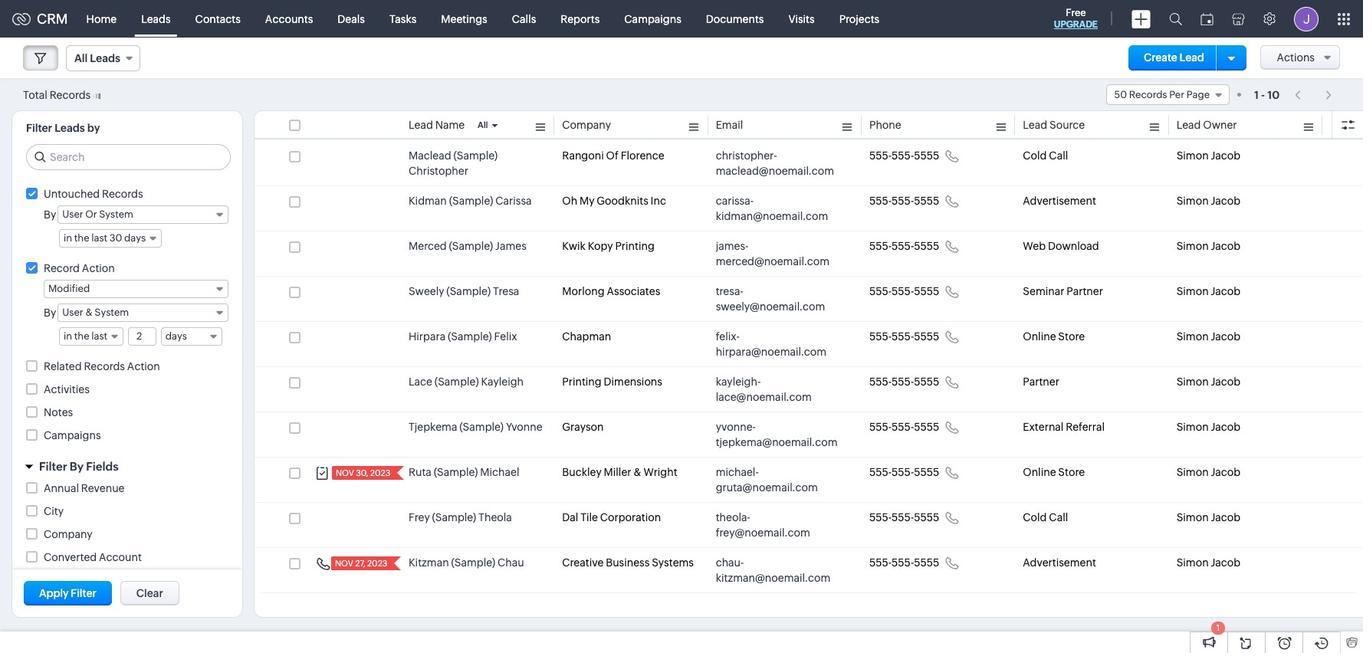 Task type: vqa. For each thing, say whether or not it's contained in the screenshot.
left Edit
no



Task type: describe. For each thing, give the bounding box(es) containing it.
nov 27, 2023
[[335, 559, 388, 568]]

jacob for theola- frey@noemail.com
[[1211, 511, 1241, 524]]

(sample) for james
[[449, 240, 493, 252]]

simon for felix- hirpara@noemail.com
[[1177, 331, 1209, 343]]

1 vertical spatial partner
[[1023, 376, 1060, 388]]

kwik kopy printing
[[562, 240, 655, 252]]

download
[[1048, 240, 1099, 252]]

Search text field
[[27, 145, 230, 169]]

ruta (sample) michael link
[[409, 465, 519, 480]]

nov for kitzman
[[335, 559, 353, 568]]

(sample) for felix
[[448, 331, 492, 343]]

1 vertical spatial printing
[[562, 376, 602, 388]]

tresa-
[[716, 285, 744, 298]]

in for in the last
[[64, 331, 72, 342]]

tile
[[581, 511, 598, 524]]

search element
[[1160, 0, 1192, 38]]

miller
[[604, 466, 632, 479]]

jacob for christopher- maclead@noemail.com
[[1211, 150, 1241, 162]]

james- merced@noemail.com link
[[716, 238, 839, 269]]

upgrade
[[1054, 19, 1098, 30]]

tresa- sweely@noemail.com link
[[716, 284, 839, 314]]

yvonne- tjepkema@noemail.com link
[[716, 419, 839, 450]]

& inside field
[[85, 307, 93, 318]]

seminar partner
[[1023, 285, 1103, 298]]

projects link
[[827, 0, 892, 37]]

records for total
[[50, 89, 91, 101]]

system for user & system
[[95, 307, 129, 318]]

tasks
[[390, 13, 417, 25]]

record
[[44, 262, 80, 275]]

account
[[99, 551, 142, 564]]

in the last
[[64, 331, 107, 342]]

business
[[606, 557, 650, 569]]

documents
[[706, 13, 764, 25]]

visits link
[[776, 0, 827, 37]]

free upgrade
[[1054, 7, 1098, 30]]

1 vertical spatial &
[[634, 466, 642, 479]]

filter by fields
[[39, 460, 119, 473]]

555-555-5555 for kayleigh- lace@noemail.com
[[870, 376, 940, 388]]

email
[[716, 119, 743, 131]]

kidman (sample) carissa link
[[409, 193, 532, 209]]

felix- hirpara@noemail.com link
[[716, 329, 839, 360]]

michael- gruta@noemail.com link
[[716, 465, 839, 495]]

external referral
[[1023, 421, 1105, 433]]

simon for michael- gruta@noemail.com
[[1177, 466, 1209, 479]]

creative business systems
[[562, 557, 694, 569]]

kayleigh
[[481, 376, 524, 388]]

christopher
[[409, 165, 469, 177]]

last for in the last 30 days
[[91, 232, 107, 244]]

lace (sample) kayleigh
[[409, 376, 524, 388]]

all leads
[[74, 52, 120, 64]]

(sample) for michael
[[434, 466, 478, 479]]

chapman
[[562, 331, 611, 343]]

online store for felix- hirpara@noemail.com
[[1023, 331, 1085, 343]]

untouched
[[44, 188, 100, 200]]

5555 for theola- frey@noemail.com
[[914, 511, 940, 524]]

by inside dropdown button
[[70, 460, 84, 473]]

nov 30, 2023
[[336, 469, 391, 478]]

system for user or system
[[99, 209, 133, 220]]

record action
[[44, 262, 115, 275]]

jacob for chau- kitzman@noemail.com
[[1211, 557, 1241, 569]]

cold for christopher- maclead@noemail.com
[[1023, 150, 1047, 162]]

michael-
[[716, 466, 759, 479]]

maclead
[[409, 150, 451, 162]]

(sample) for yvonne
[[460, 421, 504, 433]]

merced (sample) james link
[[409, 238, 527, 254]]

grayson
[[562, 421, 604, 433]]

chau
[[498, 557, 524, 569]]

felix-
[[716, 331, 740, 343]]

last for in the last
[[91, 331, 107, 342]]

frey (sample) theola
[[409, 511, 512, 524]]

1 vertical spatial campaigns
[[44, 429, 101, 442]]

5555 for michael- gruta@noemail.com
[[914, 466, 940, 479]]

crm link
[[12, 11, 68, 27]]

advertisement for chau- kitzman@noemail.com
[[1023, 557, 1096, 569]]

kopy
[[588, 240, 613, 252]]

simon for christopher- maclead@noemail.com
[[1177, 150, 1209, 162]]

5555 for tresa- sweely@noemail.com
[[914, 285, 940, 298]]

theola
[[479, 511, 512, 524]]

search image
[[1169, 12, 1182, 25]]

simon for james- merced@noemail.com
[[1177, 240, 1209, 252]]

tjepkema
[[409, 421, 457, 433]]

felix
[[494, 331, 517, 343]]

online for michael- gruta@noemail.com
[[1023, 466, 1056, 479]]

phone
[[870, 119, 902, 131]]

advertisement for carissa- kidman@noemail.com
[[1023, 195, 1096, 207]]

tresa
[[493, 285, 519, 298]]

days inside in the last 30 days field
[[124, 232, 146, 244]]

referral
[[1066, 421, 1105, 433]]

2 horizontal spatial leads
[[141, 13, 171, 25]]

logo image
[[12, 13, 31, 25]]

records for 50
[[1129, 89, 1168, 100]]

online for felix- hirpara@noemail.com
[[1023, 331, 1056, 343]]

jacob for yvonne- tjepkema@noemail.com
[[1211, 421, 1241, 433]]

all for all
[[478, 120, 488, 130]]

calendar image
[[1201, 13, 1214, 25]]

jacob for michael- gruta@noemail.com
[[1211, 466, 1241, 479]]

555-555-5555 for chau- kitzman@noemail.com
[[870, 557, 940, 569]]

tjepkema@noemail.com
[[716, 436, 838, 449]]

profile element
[[1285, 0, 1328, 37]]

kitzman (sample) chau
[[409, 557, 524, 569]]

visits
[[789, 13, 815, 25]]

filter for filter leads by
[[26, 122, 52, 134]]

User Or System field
[[58, 206, 229, 224]]

5555 for carissa- kidman@noemail.com
[[914, 195, 940, 207]]

dal tile corporation
[[562, 511, 661, 524]]

chau-
[[716, 557, 744, 569]]

user & system
[[62, 307, 129, 318]]

5555 for yvonne- tjepkema@noemail.com
[[914, 421, 940, 433]]

simon jacob for michael- gruta@noemail.com
[[1177, 466, 1241, 479]]

calls
[[512, 13, 536, 25]]

frey (sample) theola link
[[409, 510, 512, 525]]

cold call for christopher- maclead@noemail.com
[[1023, 150, 1068, 162]]

1 horizontal spatial printing
[[615, 240, 655, 252]]

lead for lead source
[[1023, 119, 1048, 131]]

create menu element
[[1123, 0, 1160, 37]]

555-555-5555 for james- merced@noemail.com
[[870, 240, 940, 252]]

(sample) for kayleigh
[[435, 376, 479, 388]]

in for in the last 30 days
[[64, 232, 72, 244]]

yvonne- tjepkema@noemail.com
[[716, 421, 838, 449]]

user or system
[[62, 209, 133, 220]]

buckley
[[562, 466, 602, 479]]

associates
[[607, 285, 660, 298]]

simon jacob for james- merced@noemail.com
[[1177, 240, 1241, 252]]

create lead
[[1144, 51, 1205, 64]]

morlong
[[562, 285, 605, 298]]

kayleigh- lace@noemail.com link
[[716, 374, 839, 405]]

kayleigh- lace@noemail.com
[[716, 376, 812, 403]]

5555 for christopher- maclead@noemail.com
[[914, 150, 940, 162]]

simon jacob for christopher- maclead@noemail.com
[[1177, 150, 1241, 162]]

simon jacob for tresa- sweely@noemail.com
[[1177, 285, 1241, 298]]

days inside days field
[[165, 331, 187, 342]]

simon jacob for felix- hirpara@noemail.com
[[1177, 331, 1241, 343]]

page
[[1187, 89, 1210, 100]]

home link
[[74, 0, 129, 37]]

jacob for felix- hirpara@noemail.com
[[1211, 331, 1241, 343]]

contacts
[[195, 13, 241, 25]]

revenue
[[81, 482, 125, 495]]

1 - 10
[[1255, 89, 1280, 101]]

dal
[[562, 511, 579, 524]]

row group containing maclead (sample) christopher
[[255, 141, 1363, 594]]

sweely
[[409, 285, 444, 298]]

user for user & system
[[62, 307, 83, 318]]

call for christopher- maclead@noemail.com
[[1049, 150, 1068, 162]]

reports link
[[549, 0, 612, 37]]

merced@noemail.com
[[716, 255, 830, 268]]

simon for tresa- sweely@noemail.com
[[1177, 285, 1209, 298]]

converted account
[[44, 551, 142, 564]]

web
[[1023, 240, 1046, 252]]

5555 for james- merced@noemail.com
[[914, 240, 940, 252]]

tjepkema (sample) yvonne link
[[409, 419, 543, 435]]

deals link
[[325, 0, 377, 37]]

kidman
[[409, 195, 447, 207]]

external
[[1023, 421, 1064, 433]]

jacob for kayleigh- lace@noemail.com
[[1211, 376, 1241, 388]]



Task type: locate. For each thing, give the bounding box(es) containing it.
User & System field
[[58, 304, 229, 322]]

in up record at the top left of page
[[64, 232, 72, 244]]

1 online store from the top
[[1023, 331, 1085, 343]]

1 horizontal spatial days
[[165, 331, 187, 342]]

filter for filter by fields
[[39, 460, 67, 473]]

5 jacob from the top
[[1211, 331, 1241, 343]]

2 online store from the top
[[1023, 466, 1085, 479]]

4 simon from the top
[[1177, 285, 1209, 298]]

in the last field
[[59, 327, 124, 346]]

1 vertical spatial 1
[[1217, 623, 1220, 633]]

3 simon from the top
[[1177, 240, 1209, 252]]

last left the 30
[[91, 232, 107, 244]]

1 vertical spatial the
[[74, 331, 89, 342]]

(sample) left chau
[[451, 557, 496, 569]]

simon for theola- frey@noemail.com
[[1177, 511, 1209, 524]]

0 vertical spatial filter
[[26, 122, 52, 134]]

in
[[64, 232, 72, 244], [64, 331, 72, 342]]

in the last 30 days field
[[59, 229, 162, 248]]

row group
[[255, 141, 1363, 594]]

1 vertical spatial online
[[1023, 466, 1056, 479]]

1 vertical spatial cold
[[1023, 511, 1047, 524]]

frey@noemail.com
[[716, 527, 810, 539]]

1 advertisement from the top
[[1023, 195, 1096, 207]]

store down external referral
[[1059, 466, 1085, 479]]

partner right seminar
[[1067, 285, 1103, 298]]

0 horizontal spatial leads
[[55, 122, 85, 134]]

frey
[[409, 511, 430, 524]]

1 vertical spatial 2023
[[367, 559, 388, 568]]

hirpara
[[409, 331, 446, 343]]

(sample) right ruta
[[434, 466, 478, 479]]

0 vertical spatial partner
[[1067, 285, 1103, 298]]

& up in the last
[[85, 307, 93, 318]]

4 555-555-5555 from the top
[[870, 285, 940, 298]]

store down seminar partner
[[1059, 331, 1085, 343]]

(sample) for theola
[[432, 511, 476, 524]]

1 call from the top
[[1049, 150, 1068, 162]]

5555 for felix- hirpara@noemail.com
[[914, 331, 940, 343]]

7 555-555-5555 from the top
[[870, 421, 940, 433]]

0 vertical spatial last
[[91, 232, 107, 244]]

(sample) right frey
[[432, 511, 476, 524]]

4 5555 from the top
[[914, 285, 940, 298]]

6 simon jacob from the top
[[1177, 376, 1241, 388]]

company
[[562, 119, 611, 131], [44, 528, 93, 541]]

1 horizontal spatial 1
[[1255, 89, 1259, 101]]

0 horizontal spatial printing
[[562, 376, 602, 388]]

3 simon jacob from the top
[[1177, 240, 1241, 252]]

2 cold from the top
[[1023, 511, 1047, 524]]

james
[[495, 240, 527, 252]]

1 horizontal spatial campaigns
[[624, 13, 682, 25]]

0 vertical spatial 1
[[1255, 89, 1259, 101]]

5555 for kayleigh- lace@noemail.com
[[914, 376, 940, 388]]

555-555-5555 for yvonne- tjepkema@noemail.com
[[870, 421, 940, 433]]

555-555-5555 for theola- frey@noemail.com
[[870, 511, 940, 524]]

0 horizontal spatial company
[[44, 528, 93, 541]]

6 555-555-5555 from the top
[[870, 376, 940, 388]]

8 555-555-5555 from the top
[[870, 466, 940, 479]]

chau- kitzman@noemail.com link
[[716, 555, 839, 586]]

4 simon jacob from the top
[[1177, 285, 1241, 298]]

system up the 30
[[99, 209, 133, 220]]

2 simon jacob from the top
[[1177, 195, 1241, 207]]

or
[[85, 209, 97, 220]]

campaigns right reports
[[624, 13, 682, 25]]

8 5555 from the top
[[914, 466, 940, 479]]

555-555-5555 for carissa- kidman@noemail.com
[[870, 195, 940, 207]]

records for untouched
[[102, 188, 143, 200]]

lead left owner
[[1177, 119, 1201, 131]]

simon for yvonne- tjepkema@noemail.com
[[1177, 421, 1209, 433]]

10 simon from the top
[[1177, 557, 1209, 569]]

(sample) left the tresa
[[447, 285, 491, 298]]

1 horizontal spatial leads
[[90, 52, 120, 64]]

1 for 1
[[1217, 623, 1220, 633]]

printing right kopy
[[615, 240, 655, 252]]

1 horizontal spatial all
[[478, 120, 488, 130]]

9 5555 from the top
[[914, 511, 940, 524]]

action down user & system field
[[127, 360, 160, 373]]

kitzman@noemail.com
[[716, 572, 831, 584]]

annual revenue
[[44, 482, 125, 495]]

1 vertical spatial user
[[62, 307, 83, 318]]

10
[[1268, 89, 1280, 101]]

8 simon jacob from the top
[[1177, 466, 1241, 479]]

records inside field
[[1129, 89, 1168, 100]]

2 vertical spatial filter
[[71, 587, 97, 600]]

total
[[23, 89, 47, 101]]

1 online from the top
[[1023, 331, 1056, 343]]

online store down seminar partner
[[1023, 331, 1085, 343]]

0 vertical spatial system
[[99, 209, 133, 220]]

profile image
[[1294, 7, 1319, 31]]

systems
[[652, 557, 694, 569]]

lead left source
[[1023, 119, 1048, 131]]

yvonne
[[506, 421, 543, 433]]

1 vertical spatial filter
[[39, 460, 67, 473]]

online down seminar
[[1023, 331, 1056, 343]]

untouched records
[[44, 188, 143, 200]]

555-555-5555 for felix- hirpara@noemail.com
[[870, 331, 940, 343]]

michael
[[480, 466, 519, 479]]

simon jacob for chau- kitzman@noemail.com
[[1177, 557, 1241, 569]]

simon jacob for kayleigh- lace@noemail.com
[[1177, 376, 1241, 388]]

meetings
[[441, 13, 488, 25]]

2023 right '27,'
[[367, 559, 388, 568]]

modified
[[48, 283, 90, 294]]

store for felix- hirpara@noemail.com
[[1059, 331, 1085, 343]]

1 the from the top
[[74, 232, 89, 244]]

jacob for james- merced@noemail.com
[[1211, 240, 1241, 252]]

nov
[[336, 469, 354, 478], [335, 559, 353, 568]]

1 vertical spatial cold call
[[1023, 511, 1068, 524]]

city
[[44, 505, 64, 518]]

the down 'or'
[[74, 232, 89, 244]]

2 cold call from the top
[[1023, 511, 1068, 524]]

8 simon from the top
[[1177, 466, 1209, 479]]

7 simon jacob from the top
[[1177, 421, 1241, 433]]

ruta (sample) michael
[[409, 466, 519, 479]]

1 vertical spatial store
[[1059, 466, 1085, 479]]

user left 'or'
[[62, 209, 83, 220]]

tjepkema (sample) yvonne
[[409, 421, 543, 433]]

leads for filter leads by
[[55, 122, 85, 134]]

by
[[87, 122, 100, 134]]

2 555-555-5555 from the top
[[870, 195, 940, 207]]

2 store from the top
[[1059, 466, 1085, 479]]

store for michael- gruta@noemail.com
[[1059, 466, 1085, 479]]

days field
[[161, 327, 222, 346]]

1 vertical spatial online store
[[1023, 466, 1085, 479]]

records up user or system "field"
[[102, 188, 143, 200]]

lace@noemail.com
[[716, 391, 812, 403]]

10 555-555-5555 from the top
[[870, 557, 940, 569]]

all up total records
[[74, 52, 88, 64]]

1 simon jacob from the top
[[1177, 150, 1241, 162]]

simon jacob for yvonne- tjepkema@noemail.com
[[1177, 421, 1241, 433]]

1 horizontal spatial action
[[127, 360, 160, 373]]

leads right home link
[[141, 13, 171, 25]]

(sample) left felix
[[448, 331, 492, 343]]

1 horizontal spatial company
[[562, 119, 611, 131]]

kitzman (sample) chau link
[[409, 555, 524, 571]]

3 5555 from the top
[[914, 240, 940, 252]]

lead for lead name
[[409, 119, 433, 131]]

1 cold call from the top
[[1023, 150, 1068, 162]]

simon jacob for carissa- kidman@noemail.com
[[1177, 195, 1241, 207]]

1 555-555-5555 from the top
[[870, 150, 940, 162]]

tresa- sweely@noemail.com
[[716, 285, 825, 313]]

0 horizontal spatial partner
[[1023, 376, 1060, 388]]

& right miller
[[634, 466, 642, 479]]

accounts link
[[253, 0, 325, 37]]

hirpara@noemail.com
[[716, 346, 827, 358]]

cold for theola- frey@noemail.com
[[1023, 511, 1047, 524]]

kayleigh-
[[716, 376, 761, 388]]

projects
[[839, 13, 880, 25]]

5 simon jacob from the top
[[1177, 331, 1241, 343]]

filter up annual
[[39, 460, 67, 473]]

2 5555 from the top
[[914, 195, 940, 207]]

(sample) down maclead (sample) christopher link
[[449, 195, 493, 207]]

company up converted at the bottom of the page
[[44, 528, 93, 541]]

sweely (sample) tresa
[[409, 285, 519, 298]]

10 simon jacob from the top
[[1177, 557, 1241, 569]]

free
[[1066, 7, 1086, 18]]

records left the loading image
[[50, 89, 91, 101]]

store
[[1059, 331, 1085, 343], [1059, 466, 1085, 479]]

0 horizontal spatial campaigns
[[44, 429, 101, 442]]

0 vertical spatial campaigns
[[624, 13, 682, 25]]

carissa- kidman@noemail.com link
[[716, 193, 839, 224]]

james- merced@noemail.com
[[716, 240, 830, 268]]

0 horizontal spatial action
[[82, 262, 115, 275]]

total records
[[23, 89, 91, 101]]

the for in the last
[[74, 331, 89, 342]]

0 vertical spatial days
[[124, 232, 146, 244]]

partner up external on the bottom of page
[[1023, 376, 1060, 388]]

online store down external referral
[[1023, 466, 1085, 479]]

555-555-5555 for christopher- maclead@noemail.com
[[870, 150, 940, 162]]

simon for carissa- kidman@noemail.com
[[1177, 195, 1209, 207]]

printing up "grayson"
[[562, 376, 602, 388]]

0 vertical spatial the
[[74, 232, 89, 244]]

wright
[[644, 466, 678, 479]]

(sample) left james
[[449, 240, 493, 252]]

0 horizontal spatial 1
[[1217, 623, 1220, 633]]

10 5555 from the top
[[914, 557, 940, 569]]

morlong associates
[[562, 285, 660, 298]]

days down user & system field
[[165, 331, 187, 342]]

(sample) left yvonne
[[460, 421, 504, 433]]

1 vertical spatial advertisement
[[1023, 557, 1096, 569]]

1 cold from the top
[[1023, 150, 1047, 162]]

2 vertical spatial by
[[70, 460, 84, 473]]

my
[[580, 195, 595, 207]]

1 vertical spatial call
[[1049, 511, 1068, 524]]

2 advertisement from the top
[[1023, 557, 1096, 569]]

1 vertical spatial last
[[91, 331, 107, 342]]

1 vertical spatial company
[[44, 528, 93, 541]]

0 vertical spatial &
[[85, 307, 93, 318]]

lace (sample) kayleigh link
[[409, 374, 524, 390]]

1 vertical spatial system
[[95, 307, 129, 318]]

apply
[[39, 587, 69, 600]]

6 simon from the top
[[1177, 376, 1209, 388]]

printing dimensions
[[562, 376, 663, 388]]

All Leads field
[[66, 45, 140, 71]]

Modified field
[[44, 280, 229, 298]]

lead right create
[[1180, 51, 1205, 64]]

by for user or system
[[44, 209, 56, 221]]

loading image
[[93, 93, 101, 99]]

0 vertical spatial in
[[64, 232, 72, 244]]

1 user from the top
[[62, 209, 83, 220]]

9 simon from the top
[[1177, 511, 1209, 524]]

0 horizontal spatial all
[[74, 52, 88, 64]]

days right the 30
[[124, 232, 146, 244]]

1 jacob from the top
[[1211, 150, 1241, 162]]

3 jacob from the top
[[1211, 240, 1241, 252]]

by down untouched
[[44, 209, 56, 221]]

50
[[1115, 89, 1127, 100]]

2023 for kitzman (sample) chau
[[367, 559, 388, 568]]

merced (sample) james
[[409, 240, 527, 252]]

lace
[[409, 376, 433, 388]]

user inside "field"
[[62, 209, 83, 220]]

leads inside field
[[90, 52, 120, 64]]

0 vertical spatial action
[[82, 262, 115, 275]]

8 jacob from the top
[[1211, 466, 1241, 479]]

system inside field
[[95, 307, 129, 318]]

lead left name
[[409, 119, 433, 131]]

campaigns down notes
[[44, 429, 101, 442]]

1 vertical spatial days
[[165, 331, 187, 342]]

0 vertical spatial store
[[1059, 331, 1085, 343]]

lead source
[[1023, 119, 1085, 131]]

simon for kayleigh- lace@noemail.com
[[1177, 376, 1209, 388]]

2 call from the top
[[1049, 511, 1068, 524]]

1 simon from the top
[[1177, 150, 1209, 162]]

user inside field
[[62, 307, 83, 318]]

5 555-555-5555 from the top
[[870, 331, 940, 343]]

2 in from the top
[[64, 331, 72, 342]]

source
[[1050, 119, 1085, 131]]

last
[[91, 232, 107, 244], [91, 331, 107, 342]]

last down user & system
[[91, 331, 107, 342]]

call
[[1049, 150, 1068, 162], [1049, 511, 1068, 524]]

1 for 1 - 10
[[1255, 89, 1259, 101]]

all inside field
[[74, 52, 88, 64]]

florence
[[621, 150, 665, 162]]

(sample) for carissa
[[449, 195, 493, 207]]

2 the from the top
[[74, 331, 89, 342]]

0 vertical spatial printing
[[615, 240, 655, 252]]

christopher- maclead@noemail.com link
[[716, 148, 839, 179]]

filter down total
[[26, 122, 52, 134]]

(sample) inside maclead (sample) christopher
[[454, 150, 498, 162]]

lead for lead owner
[[1177, 119, 1201, 131]]

documents link
[[694, 0, 776, 37]]

simon for chau- kitzman@noemail.com
[[1177, 557, 1209, 569]]

(sample) for christopher
[[454, 150, 498, 162]]

0 vertical spatial nov
[[336, 469, 354, 478]]

company up rangoni
[[562, 119, 611, 131]]

records right 50
[[1129, 89, 1168, 100]]

by for user & system
[[44, 307, 56, 319]]

0 vertical spatial advertisement
[[1023, 195, 1096, 207]]

sweely@noemail.com
[[716, 301, 825, 313]]

filter inside button
[[71, 587, 97, 600]]

the down user & system
[[74, 331, 89, 342]]

1 5555 from the top
[[914, 150, 940, 162]]

2 jacob from the top
[[1211, 195, 1241, 207]]

0 vertical spatial online
[[1023, 331, 1056, 343]]

theola- frey@noemail.com link
[[716, 510, 839, 541]]

carissa-
[[716, 195, 754, 207]]

activities
[[44, 383, 90, 396]]

jacob
[[1211, 150, 1241, 162], [1211, 195, 1241, 207], [1211, 240, 1241, 252], [1211, 285, 1241, 298], [1211, 331, 1241, 343], [1211, 376, 1241, 388], [1211, 421, 1241, 433], [1211, 466, 1241, 479], [1211, 511, 1241, 524], [1211, 557, 1241, 569]]

50 records per page
[[1115, 89, 1210, 100]]

9 555-555-5555 from the top
[[870, 511, 940, 524]]

0 vertical spatial leads
[[141, 13, 171, 25]]

5555
[[914, 150, 940, 162], [914, 195, 940, 207], [914, 240, 940, 252], [914, 285, 940, 298], [914, 331, 940, 343], [914, 376, 940, 388], [914, 421, 940, 433], [914, 466, 940, 479], [914, 511, 940, 524], [914, 557, 940, 569]]

1 vertical spatial in
[[64, 331, 72, 342]]

action down in the last 30 days
[[82, 262, 115, 275]]

7 jacob from the top
[[1211, 421, 1241, 433]]

tasks link
[[377, 0, 429, 37]]

0 horizontal spatial days
[[124, 232, 146, 244]]

4 jacob from the top
[[1211, 285, 1241, 298]]

0 vertical spatial 2023
[[370, 469, 391, 478]]

5 5555 from the top
[[914, 331, 940, 343]]

user down modified
[[62, 307, 83, 318]]

user for user or system
[[62, 209, 83, 220]]

oh
[[562, 195, 578, 207]]

10 jacob from the top
[[1211, 557, 1241, 569]]

owner
[[1203, 119, 1237, 131]]

0 vertical spatial cold
[[1023, 150, 1047, 162]]

2023 right the 30,
[[370, 469, 391, 478]]

2023
[[370, 469, 391, 478], [367, 559, 388, 568]]

records down in the last field
[[84, 360, 125, 373]]

555-555-5555 for michael- gruta@noemail.com
[[870, 466, 940, 479]]

1 vertical spatial leads
[[90, 52, 120, 64]]

nov for ruta
[[336, 469, 354, 478]]

7 simon from the top
[[1177, 421, 1209, 433]]

1 horizontal spatial partner
[[1067, 285, 1103, 298]]

hirpara (sample) felix
[[409, 331, 517, 343]]

0 vertical spatial company
[[562, 119, 611, 131]]

in up related
[[64, 331, 72, 342]]

leads up the loading image
[[90, 52, 120, 64]]

the for in the last 30 days
[[74, 232, 89, 244]]

6 jacob from the top
[[1211, 376, 1241, 388]]

maclead (sample) christopher link
[[409, 148, 547, 179]]

lead name
[[409, 119, 465, 131]]

system up in the last field
[[95, 307, 129, 318]]

1 vertical spatial all
[[478, 120, 488, 130]]

call for theola- frey@noemail.com
[[1049, 511, 1068, 524]]

navigation
[[1288, 84, 1340, 106]]

jacob for carissa- kidman@noemail.com
[[1211, 195, 1241, 207]]

by up "annual revenue" on the bottom of page
[[70, 460, 84, 473]]

2 vertical spatial leads
[[55, 122, 85, 134]]

0 horizontal spatial &
[[85, 307, 93, 318]]

0 vertical spatial online store
[[1023, 331, 1085, 343]]

1 last from the top
[[91, 232, 107, 244]]

leads left by
[[55, 122, 85, 134]]

2 simon from the top
[[1177, 195, 1209, 207]]

1 horizontal spatial &
[[634, 466, 642, 479]]

1 vertical spatial by
[[44, 307, 56, 319]]

create menu image
[[1132, 10, 1151, 28]]

online
[[1023, 331, 1056, 343], [1023, 466, 1056, 479]]

6 5555 from the top
[[914, 376, 940, 388]]

2 user from the top
[[62, 307, 83, 318]]

filter right apply
[[71, 587, 97, 600]]

lead inside button
[[1180, 51, 1205, 64]]

5555 for chau- kitzman@noemail.com
[[914, 557, 940, 569]]

1 vertical spatial action
[[127, 360, 160, 373]]

online down external on the bottom of page
[[1023, 466, 1056, 479]]

27,
[[355, 559, 366, 568]]

9 simon jacob from the top
[[1177, 511, 1241, 524]]

50 Records Per Page field
[[1106, 84, 1230, 105]]

simon jacob for theola- frey@noemail.com
[[1177, 511, 1241, 524]]

9 jacob from the top
[[1211, 511, 1241, 524]]

online store for michael- gruta@noemail.com
[[1023, 466, 1085, 479]]

2 online from the top
[[1023, 466, 1056, 479]]

filter inside dropdown button
[[39, 460, 67, 473]]

in the last 30 days
[[64, 232, 146, 244]]

0 vertical spatial user
[[62, 209, 83, 220]]

records
[[50, 89, 91, 101], [1129, 89, 1168, 100], [102, 188, 143, 200], [84, 360, 125, 373]]

calls link
[[500, 0, 549, 37]]

3 555-555-5555 from the top
[[870, 240, 940, 252]]

create
[[1144, 51, 1178, 64]]

all for all leads
[[74, 52, 88, 64]]

records for related
[[84, 360, 125, 373]]

0 vertical spatial all
[[74, 52, 88, 64]]

kidman (sample) carissa
[[409, 195, 532, 207]]

nov left the 30,
[[336, 469, 354, 478]]

nov left '27,'
[[335, 559, 353, 568]]

1 vertical spatial nov
[[335, 559, 353, 568]]

(sample) for chau
[[451, 557, 496, 569]]

0 vertical spatial call
[[1049, 150, 1068, 162]]

name
[[435, 119, 465, 131]]

(sample) right lace
[[435, 376, 479, 388]]

notes
[[44, 406, 73, 419]]

all right name
[[478, 120, 488, 130]]

0 vertical spatial by
[[44, 209, 56, 221]]

1 store from the top
[[1059, 331, 1085, 343]]

5 simon from the top
[[1177, 331, 1209, 343]]

cold call for theola- frey@noemail.com
[[1023, 511, 1068, 524]]

jacob for tresa- sweely@noemail.com
[[1211, 285, 1241, 298]]

campaigns
[[624, 13, 682, 25], [44, 429, 101, 442]]

christopher-
[[716, 150, 777, 162]]

leads for all leads
[[90, 52, 120, 64]]

0 vertical spatial cold call
[[1023, 150, 1068, 162]]

None text field
[[129, 328, 156, 345]]

555-555-5555 for tresa- sweely@noemail.com
[[870, 285, 940, 298]]

(sample) for tresa
[[447, 285, 491, 298]]

1 in from the top
[[64, 232, 72, 244]]

deals
[[338, 13, 365, 25]]

by down modified
[[44, 307, 56, 319]]

filter
[[26, 122, 52, 134], [39, 460, 67, 473], [71, 587, 97, 600]]

7 5555 from the top
[[914, 421, 940, 433]]

2023 for ruta (sample) michael
[[370, 469, 391, 478]]

(sample) down name
[[454, 150, 498, 162]]

2 last from the top
[[91, 331, 107, 342]]

system inside "field"
[[99, 209, 133, 220]]

hirpara (sample) felix link
[[409, 329, 517, 344]]



